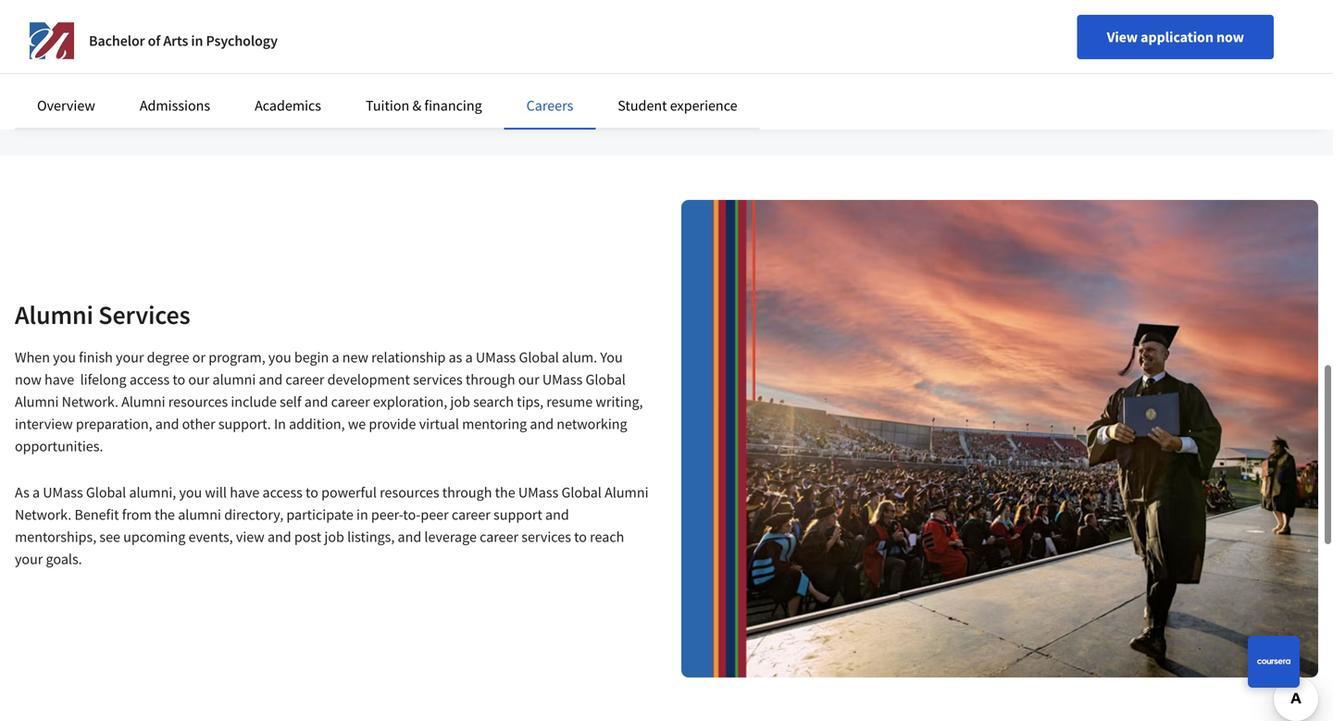 Task type: locate. For each thing, give the bounding box(es) containing it.
services
[[98, 299, 190, 331]]

or
[[192, 348, 206, 367]]

services down as
[[413, 371, 463, 389]]

1 vertical spatial resources
[[380, 484, 440, 502]]

0 vertical spatial your
[[116, 348, 144, 367]]

job down 'active-'
[[727, 57, 744, 73]]

benefit
[[75, 506, 119, 524]]

0 vertical spatial the
[[495, 484, 516, 502]]

0 horizontal spatial job
[[325, 528, 344, 547]]

1 horizontal spatial development
[[629, 57, 701, 73]]

alumni
[[15, 299, 93, 331], [15, 393, 59, 411], [121, 393, 165, 411], [605, 484, 649, 502]]

0 horizontal spatial services
[[413, 371, 463, 389]]

1 horizontal spatial job
[[451, 393, 470, 411]]

&
[[413, 96, 422, 115]]

global left alum.
[[519, 348, 559, 367]]

1 vertical spatial network.
[[15, 506, 72, 524]]

assist
[[680, 38, 710, 55]]

in left their
[[551, 57, 561, 73]]

through up search
[[466, 371, 516, 389]]

you left begin
[[269, 348, 291, 367]]

0 vertical spatial network.
[[62, 393, 119, 411]]

alumni up when
[[15, 299, 93, 331]]

when you finish your degree or program, you begin a new relationship as a umass global alum. you now have  lifelong access to our alumni and career development services through our umass global alumni network. alumni resources include self and career exploration, job search tips, resume writing, interview preparation, and other support. in addition, we provide virtual mentoring and networking opportunities.
[[15, 348, 643, 456]]

0 horizontal spatial in
[[191, 31, 203, 50]]

0 horizontal spatial you
[[53, 348, 76, 367]]

1 vertical spatial in
[[551, 57, 561, 73]]

in right arts
[[191, 31, 203, 50]]

student experience link
[[618, 96, 738, 115]]

1 horizontal spatial your
[[116, 348, 144, 367]]

their
[[564, 57, 589, 73]]

veterans
[[502, 57, 548, 73]]

specifically
[[603, 38, 663, 55]]

1 our from the left
[[188, 371, 210, 389]]

1 vertical spatial development
[[328, 371, 410, 389]]

relationship
[[372, 348, 446, 367]]

umass right as
[[476, 348, 516, 367]]

job inside resources created specifically to assist active-duty military and veterans in their career development and job search.
[[727, 57, 744, 73]]

0 vertical spatial resources
[[168, 393, 228, 411]]

access inside as a umass global alumni, you will have access to powerful resources through the umass global alumni network. benefit from the alumni directory, participate in peer-to-peer career support and mentorships, see upcoming events, view and post job listings, and leverage career services to reach your goals.
[[263, 484, 303, 502]]

to left assist
[[666, 38, 677, 55]]

in inside as a umass global alumni, you will have access to powerful resources through the umass global alumni network. benefit from the alumni directory, participate in peer-to-peer career support and mentorships, see upcoming events, view and post job listings, and leverage career services to reach your goals.
[[357, 506, 368, 524]]

search.
[[747, 57, 786, 73]]

alumni inside as a umass global alumni, you will have access to powerful resources through the umass global alumni network. benefit from the alumni directory, participate in peer-to-peer career support and mentorships, see upcoming events, view and post job listings, and leverage career services to reach your goals.
[[178, 506, 221, 524]]

now
[[1217, 28, 1245, 46], [15, 371, 42, 389]]

the
[[495, 484, 516, 502], [155, 506, 175, 524]]

global
[[519, 348, 559, 367], [586, 371, 626, 389], [86, 484, 126, 502], [562, 484, 602, 502]]

have
[[230, 484, 260, 502]]

1 horizontal spatial you
[[179, 484, 202, 502]]

0 horizontal spatial access
[[130, 371, 170, 389]]

admissions
[[140, 96, 210, 115]]

career up we
[[331, 393, 370, 411]]

careers
[[527, 96, 574, 115]]

to
[[666, 38, 677, 55], [173, 371, 185, 389], [306, 484, 319, 502], [574, 528, 587, 547]]

preparation,
[[76, 415, 152, 434]]

0 horizontal spatial the
[[155, 506, 175, 524]]

in inside resources created specifically to assist active-duty military and veterans in their career development and job search.
[[551, 57, 561, 73]]

2 vertical spatial in
[[357, 506, 368, 524]]

job inside when you finish your degree or program, you begin a new relationship as a umass global alum. you now have  lifelong access to our alumni and career development services through our umass global alumni network. alumni resources include self and career exploration, job search tips, resume writing, interview preparation, and other support. in addition, we provide virtual mentoring and networking opportunities.
[[451, 393, 470, 411]]

1 vertical spatial access
[[263, 484, 303, 502]]

1 horizontal spatial now
[[1217, 28, 1245, 46]]

access inside when you finish your degree or program, you begin a new relationship as a umass global alum. you now have  lifelong access to our alumni and career development services through our umass global alumni network. alumni resources include self and career exploration, job search tips, resume writing, interview preparation, and other support. in addition, we provide virtual mentoring and networking opportunities.
[[130, 371, 170, 389]]

1 vertical spatial your
[[15, 550, 43, 569]]

virtual
[[419, 415, 459, 434]]

1 horizontal spatial services
[[522, 528, 571, 547]]

support
[[494, 506, 543, 524]]

goals.
[[46, 550, 82, 569]]

a inside as a umass global alumni, you will have access to powerful resources through the umass global alumni network. benefit from the alumni directory, participate in peer-to-peer career support and mentorships, see upcoming events, view and post job listings, and leverage career services to reach your goals.
[[32, 484, 40, 502]]

network.
[[62, 393, 119, 411], [15, 506, 72, 524]]

lifelong
[[80, 371, 127, 389]]

alumni up preparation,
[[121, 393, 165, 411]]

military
[[776, 38, 818, 55]]

career down specifically
[[592, 57, 626, 73]]

now right application
[[1217, 28, 1245, 46]]

resources up to-
[[380, 484, 440, 502]]

our
[[188, 371, 210, 389], [518, 371, 540, 389]]

services down support
[[522, 528, 571, 547]]

umass up the benefit
[[43, 484, 83, 502]]

1 vertical spatial now
[[15, 371, 42, 389]]

network. inside as a umass global alumni, you will have access to powerful resources through the umass global alumni network. benefit from the alumni directory, participate in peer-to-peer career support and mentorships, see upcoming events, view and post job listings, and leverage career services to reach your goals.
[[15, 506, 72, 524]]

0 horizontal spatial our
[[188, 371, 210, 389]]

alumni
[[213, 371, 256, 389], [178, 506, 221, 524]]

you
[[53, 348, 76, 367], [269, 348, 291, 367], [179, 484, 202, 502]]

your down the mentorships,
[[15, 550, 43, 569]]

duty
[[749, 38, 774, 55]]

now inside when you finish your degree or program, you begin a new relationship as a umass global alum. you now have  lifelong access to our alumni and career development services through our umass global alumni network. alumni resources include self and career exploration, job search tips, resume writing, interview preparation, and other support. in addition, we provide virtual mentoring and networking opportunities.
[[15, 371, 42, 389]]

now down when
[[15, 371, 42, 389]]

1 vertical spatial through
[[443, 484, 492, 502]]

2 horizontal spatial in
[[551, 57, 561, 73]]

university of massachusetts global logo image
[[30, 19, 74, 63]]

alumni services
[[15, 299, 190, 331]]

0 horizontal spatial resources
[[168, 393, 228, 411]]

we
[[348, 415, 366, 434]]

development down new
[[328, 371, 410, 389]]

1 horizontal spatial access
[[263, 484, 303, 502]]

2 vertical spatial job
[[325, 528, 344, 547]]

access down degree
[[130, 371, 170, 389]]

view
[[236, 528, 265, 547]]

resources
[[168, 393, 228, 411], [380, 484, 440, 502]]

as
[[15, 484, 29, 502]]

0 vertical spatial access
[[130, 371, 170, 389]]

development down assist
[[629, 57, 701, 73]]

to down degree
[[173, 371, 185, 389]]

0 vertical spatial job
[[727, 57, 744, 73]]

alumni up the reach
[[605, 484, 649, 502]]

alumni down program,
[[213, 371, 256, 389]]

umass
[[476, 348, 516, 367], [543, 371, 583, 389], [43, 484, 83, 502], [519, 484, 559, 502]]

the up support
[[495, 484, 516, 502]]

writing,
[[596, 393, 643, 411]]

1 horizontal spatial resources
[[380, 484, 440, 502]]

0 vertical spatial development
[[629, 57, 701, 73]]

degree
[[147, 348, 189, 367]]

the up upcoming
[[155, 506, 175, 524]]

your right finish
[[116, 348, 144, 367]]

our down or
[[188, 371, 210, 389]]

finish
[[79, 348, 113, 367]]

1 vertical spatial job
[[451, 393, 470, 411]]

0 horizontal spatial a
[[32, 484, 40, 502]]

job
[[727, 57, 744, 73], [451, 393, 470, 411], [325, 528, 344, 547]]

0 vertical spatial services
[[413, 371, 463, 389]]

job down participate
[[325, 528, 344, 547]]

through
[[466, 371, 516, 389], [443, 484, 492, 502]]

0 vertical spatial alumni
[[213, 371, 256, 389]]

access up directory,
[[263, 484, 303, 502]]

through up peer
[[443, 484, 492, 502]]

you left finish
[[53, 348, 76, 367]]

1 horizontal spatial our
[[518, 371, 540, 389]]

0 horizontal spatial now
[[15, 371, 42, 389]]

2 horizontal spatial a
[[466, 348, 473, 367]]

1 vertical spatial alumni
[[178, 506, 221, 524]]

your inside when you finish your degree or program, you begin a new relationship as a umass global alum. you now have  lifelong access to our alumni and career development services through our umass global alumni network. alumni resources include self and career exploration, job search tips, resume writing, interview preparation, and other support. in addition, we provide virtual mentoring and networking opportunities.
[[116, 348, 144, 367]]

network. down the lifelong
[[62, 393, 119, 411]]

career
[[592, 57, 626, 73], [286, 371, 325, 389], [331, 393, 370, 411], [452, 506, 491, 524], [480, 528, 519, 547]]

in
[[191, 31, 203, 50], [551, 57, 561, 73], [357, 506, 368, 524]]

resources up other
[[168, 393, 228, 411]]

search
[[473, 393, 514, 411]]

listings,
[[347, 528, 395, 547]]

0 horizontal spatial your
[[15, 550, 43, 569]]

a
[[332, 348, 340, 367], [466, 348, 473, 367], [32, 484, 40, 502]]

include
[[231, 393, 277, 411]]

overview
[[37, 96, 95, 115]]

access
[[130, 371, 170, 389], [263, 484, 303, 502]]

from
[[122, 506, 152, 524]]

alumni up events, at bottom left
[[178, 506, 221, 524]]

and
[[821, 38, 841, 55], [703, 57, 724, 73], [259, 371, 283, 389], [305, 393, 328, 411], [155, 415, 179, 434], [530, 415, 554, 434], [546, 506, 569, 524], [268, 528, 291, 547], [398, 528, 422, 547]]

1 horizontal spatial a
[[332, 348, 340, 367]]

development inside resources created specifically to assist active-duty military and veterans in their career development and job search.
[[629, 57, 701, 73]]

1 horizontal spatial in
[[357, 506, 368, 524]]

services
[[413, 371, 463, 389], [522, 528, 571, 547]]

development inside when you finish your degree or program, you begin a new relationship as a umass global alum. you now have  lifelong access to our alumni and career development services through our umass global alumni network. alumni resources include self and career exploration, job search tips, resume writing, interview preparation, and other support. in addition, we provide virtual mentoring and networking opportunities.
[[328, 371, 410, 389]]

in up listings,
[[357, 506, 368, 524]]

tuition
[[366, 96, 410, 115]]

exploration,
[[373, 393, 448, 411]]

0 horizontal spatial development
[[328, 371, 410, 389]]

global down you
[[586, 371, 626, 389]]

our up tips,
[[518, 371, 540, 389]]

0 vertical spatial now
[[1217, 28, 1245, 46]]

self
[[280, 393, 302, 411]]

your inside as a umass global alumni, you will have access to powerful resources through the umass global alumni network. benefit from the alumni directory, participate in peer-to-peer career support and mentorships, see upcoming events, view and post job listings, and leverage career services to reach your goals.
[[15, 550, 43, 569]]

2 our from the left
[[518, 371, 540, 389]]

1 vertical spatial services
[[522, 528, 571, 547]]

network. up the mentorships,
[[15, 506, 72, 524]]

student
[[618, 96, 667, 115]]

you left will
[[179, 484, 202, 502]]

job up virtual
[[451, 393, 470, 411]]

your
[[116, 348, 144, 367], [15, 550, 43, 569]]

active-
[[712, 38, 749, 55]]

0 vertical spatial through
[[466, 371, 516, 389]]

2 horizontal spatial job
[[727, 57, 744, 73]]

to inside when you finish your degree or program, you begin a new relationship as a umass global alum. you now have  lifelong access to our alumni and career development services through our umass global alumni network. alumni resources include self and career exploration, job search tips, resume writing, interview preparation, and other support. in addition, we provide virtual mentoring and networking opportunities.
[[173, 371, 185, 389]]

leverage
[[425, 528, 477, 547]]



Task type: vqa. For each thing, say whether or not it's contained in the screenshot.
the bottom Program
no



Task type: describe. For each thing, give the bounding box(es) containing it.
provide
[[369, 415, 416, 434]]

tuition & financing link
[[366, 96, 482, 115]]

and right support
[[546, 506, 569, 524]]

to-
[[403, 506, 421, 524]]

bachelor of arts in psychology
[[89, 31, 278, 50]]

career up leverage
[[452, 506, 491, 524]]

experience
[[670, 96, 738, 115]]

umass up resume
[[543, 371, 583, 389]]

student experience
[[618, 96, 738, 115]]

career down support
[[480, 528, 519, 547]]

overview link
[[37, 96, 95, 115]]

academics
[[255, 96, 321, 115]]

other
[[182, 415, 216, 434]]

resources inside as a umass global alumni, you will have access to powerful resources through the umass global alumni network. benefit from the alumni directory, participate in peer-to-peer career support and mentorships, see upcoming events, view and post job listings, and leverage career services to reach your goals.
[[380, 484, 440, 502]]

to inside resources created specifically to assist active-duty military and veterans in their career development and job search.
[[666, 38, 677, 55]]

see
[[99, 528, 120, 547]]

in
[[274, 415, 286, 434]]

created
[[560, 38, 600, 55]]

mentoring
[[462, 415, 527, 434]]

psychology
[[206, 31, 278, 50]]

careers link
[[527, 96, 574, 115]]

resources inside when you finish your degree or program, you begin a new relationship as a umass global alum. you now have  lifelong access to our alumni and career development services through our umass global alumni network. alumni resources include self and career exploration, job search tips, resume writing, interview preparation, and other support. in addition, we provide virtual mentoring and networking opportunities.
[[168, 393, 228, 411]]

services inside when you finish your degree or program, you begin a new relationship as a umass global alum. you now have  lifelong access to our alumni and career development services through our umass global alumni network. alumni resources include self and career exploration, job search tips, resume writing, interview preparation, and other support. in addition, we provide virtual mentoring and networking opportunities.
[[413, 371, 463, 389]]

bachelor
[[89, 31, 145, 50]]

and left 'post'
[[268, 528, 291, 547]]

view application now
[[1107, 28, 1245, 46]]

0 vertical spatial in
[[191, 31, 203, 50]]

begin
[[294, 348, 329, 367]]

events,
[[189, 528, 233, 547]]

view application now button
[[1078, 15, 1275, 59]]

admissions link
[[140, 96, 210, 115]]

alumni inside when you finish your degree or program, you begin a new relationship as a umass global alum. you now have  lifelong access to our alumni and career development services through our umass global alumni network. alumni resources include self and career exploration, job search tips, resume writing, interview preparation, and other support. in addition, we provide virtual mentoring and networking opportunities.
[[213, 371, 256, 389]]

participate
[[287, 506, 354, 524]]

alum.
[[562, 348, 598, 367]]

reach
[[590, 528, 625, 547]]

alumni,
[[129, 484, 176, 502]]

when
[[15, 348, 50, 367]]

peer-
[[371, 506, 403, 524]]

through inside as a umass global alumni, you will have access to powerful resources through the umass global alumni network. benefit from the alumni directory, participate in peer-to-peer career support and mentorships, see upcoming events, view and post job listings, and leverage career services to reach your goals.
[[443, 484, 492, 502]]

financing
[[425, 96, 482, 115]]

alumni inside as a umass global alumni, you will have access to powerful resources through the umass global alumni network. benefit from the alumni directory, participate in peer-to-peer career support and mentorships, see upcoming events, view and post job listings, and leverage career services to reach your goals.
[[605, 484, 649, 502]]

tuition & financing
[[366, 96, 482, 115]]

through inside when you finish your degree or program, you begin a new relationship as a umass global alum. you now have  lifelong access to our alumni and career development services through our umass global alumni network. alumni resources include self and career exploration, job search tips, resume writing, interview preparation, and other support. in addition, we provide virtual mentoring and networking opportunities.
[[466, 371, 516, 389]]

of
[[148, 31, 160, 50]]

as
[[449, 348, 463, 367]]

1 horizontal spatial the
[[495, 484, 516, 502]]

global up the reach
[[562, 484, 602, 502]]

2 horizontal spatial you
[[269, 348, 291, 367]]

opportunities.
[[15, 437, 103, 456]]

powerful
[[322, 484, 377, 502]]

upcoming
[[123, 528, 186, 547]]

new
[[342, 348, 369, 367]]

peer
[[421, 506, 449, 524]]

and down tips,
[[530, 415, 554, 434]]

support.
[[218, 415, 271, 434]]

now inside button
[[1217, 28, 1245, 46]]

job inside as a umass global alumni, you will have access to powerful resources through the umass global alumni network. benefit from the alumni directory, participate in peer-to-peer career support and mentorships, see upcoming events, view and post job listings, and leverage career services to reach your goals.
[[325, 528, 344, 547]]

you inside as a umass global alumni, you will have access to powerful resources through the umass global alumni network. benefit from the alumni directory, participate in peer-to-peer career support and mentorships, see upcoming events, view and post job listings, and leverage career services to reach your goals.
[[179, 484, 202, 502]]

application
[[1141, 28, 1214, 46]]

interview
[[15, 415, 73, 434]]

directory,
[[224, 506, 284, 524]]

network. inside when you finish your degree or program, you begin a new relationship as a umass global alum. you now have  lifelong access to our alumni and career development services through our umass global alumni network. alumni resources include self and career exploration, job search tips, resume writing, interview preparation, and other support. in addition, we provide virtual mentoring and networking opportunities.
[[62, 393, 119, 411]]

to up participate
[[306, 484, 319, 502]]

resources
[[502, 38, 557, 55]]

networking
[[557, 415, 628, 434]]

post
[[294, 528, 322, 547]]

and down 'active-'
[[703, 57, 724, 73]]

will
[[205, 484, 227, 502]]

academics link
[[255, 96, 321, 115]]

career down begin
[[286, 371, 325, 389]]

1 vertical spatial the
[[155, 506, 175, 524]]

arts
[[163, 31, 188, 50]]

addition,
[[289, 415, 345, 434]]

and up the addition,
[[305, 393, 328, 411]]

you
[[601, 348, 623, 367]]

view
[[1107, 28, 1138, 46]]

career inside resources created specifically to assist active-duty military and veterans in their career development and job search.
[[592, 57, 626, 73]]

and down to-
[[398, 528, 422, 547]]

resources created specifically to assist active-duty military and veterans in their career development and job search.
[[502, 38, 841, 73]]

tips,
[[517, 393, 544, 411]]

services inside as a umass global alumni, you will have access to powerful resources through the umass global alumni network. benefit from the alumni directory, participate in peer-to-peer career support and mentorships, see upcoming events, view and post job listings, and leverage career services to reach your goals.
[[522, 528, 571, 547]]

and right military
[[821, 38, 841, 55]]

mentorships,
[[15, 528, 97, 547]]

as a umass global alumni, you will have access to powerful resources through the umass global alumni network. benefit from the alumni directory, participate in peer-to-peer career support and mentorships, see upcoming events, view and post job listings, and leverage career services to reach your goals.
[[15, 484, 649, 569]]

alumni up interview
[[15, 393, 59, 411]]

program,
[[209, 348, 266, 367]]

and up include
[[259, 371, 283, 389]]

global up the benefit
[[86, 484, 126, 502]]

to left the reach
[[574, 528, 587, 547]]

umass up support
[[519, 484, 559, 502]]

and left other
[[155, 415, 179, 434]]

resume
[[547, 393, 593, 411]]



